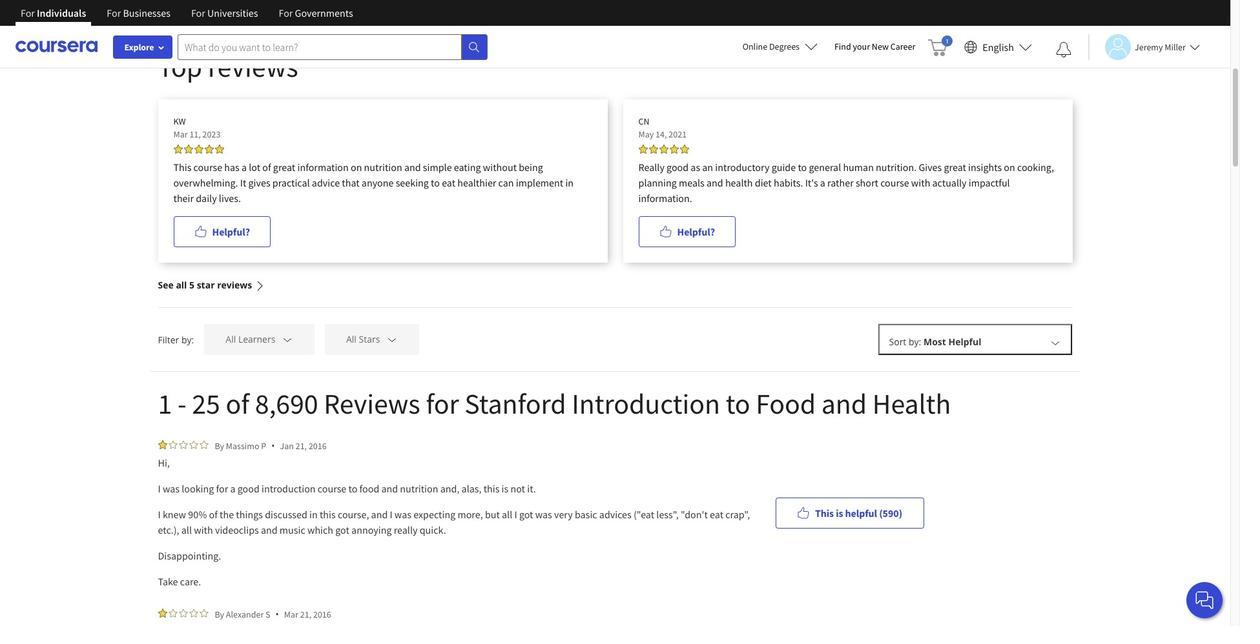 Task type: vqa. For each thing, say whether or not it's contained in the screenshot.
the 2016 related to By Alexander S • Mar 21, 2016
yes



Task type: locate. For each thing, give the bounding box(es) containing it.
0 vertical spatial 21,
[[296, 440, 307, 452]]

filled star image
[[173, 145, 182, 154], [215, 145, 224, 154], [649, 145, 658, 154], [670, 145, 679, 154], [680, 145, 689, 154]]

their inside this course has a lot of great information on nutrition and simple eating without being overwhelming. it gives practical advice that anyone seeking to eat healthier can implement in their daily lives.
[[173, 192, 194, 205]]

0 horizontal spatial helpful?
[[212, 225, 250, 238]]

will left support
[[346, 4, 360, 16]]

0 horizontal spatial in
[[309, 508, 318, 521]]

star
[[197, 279, 215, 291]]

helpful? button down "information." on the right top of page
[[639, 216, 736, 247]]

cooking, inside really good as an introductory guide to general human nutrition. gives great insights on cooking, planning meals and health diet habits. it's a rather short course with actually impactful information.
[[1017, 161, 1054, 174]]

a right present
[[677, 4, 682, 16]]

1 horizontal spatial an
[[929, 4, 940, 16]]

of left the o
[[996, 4, 1005, 16]]

rather
[[828, 176, 854, 189]]

health left those
[[420, 4, 447, 16]]

to right seeking
[[431, 176, 440, 189]]

find your new career link
[[828, 39, 922, 55]]

2 horizontal spatial for
[[773, 4, 785, 16]]

of right 'lot'
[[262, 161, 271, 174]]

star image for by massimo p • jan 21, 2016
[[168, 441, 177, 450]]

1 vertical spatial course
[[881, 176, 909, 189]]

cn may 14, 2021
[[639, 116, 687, 140]]

1 horizontal spatial for
[[426, 386, 459, 422]]

1 vertical spatial good
[[238, 483, 260, 495]]

nutrition up anyone
[[364, 161, 402, 174]]

0 vertical spatial by
[[215, 440, 224, 452]]

1 horizontal spatial this
[[815, 507, 834, 520]]

1 vertical spatial with
[[194, 524, 213, 537]]

mar
[[173, 129, 188, 140], [284, 609, 298, 620]]

was
[[163, 483, 180, 495], [395, 508, 411, 521], [535, 508, 552, 521]]

all learners
[[226, 334, 275, 346]]

human
[[843, 161, 874, 174]]

p
[[261, 440, 266, 452]]

0 horizontal spatial with
[[194, 524, 213, 537]]

all learners button
[[204, 324, 315, 355]]

simple left home
[[835, 4, 863, 16]]

1 vertical spatial their
[[173, 192, 194, 205]]

4 for from the left
[[279, 6, 293, 19]]

• for by massimo p • jan 21, 2016
[[271, 440, 275, 452]]

this inside this course has a lot of great information on nutrition and simple eating without being overwhelming. it gives practical advice that anyone seeking to eat healthier can implement in their daily lives.
[[173, 161, 191, 174]]

2 helpful? button from the left
[[639, 216, 736, 247]]

really
[[394, 524, 418, 537]]

of inside this course has a lot of great information on nutrition and simple eating without being overwhelming. it gives practical advice that anyone seeking to eat healthier can implement in their daily lives.
[[262, 161, 271, 174]]

2 all from the left
[[346, 334, 357, 346]]

1 vertical spatial •
[[276, 609, 279, 621]]

0 vertical spatial simple
[[835, 4, 863, 16]]

on
[[351, 161, 362, 174], [1004, 161, 1015, 174]]

in up which
[[309, 508, 318, 521]]

helpful? down "information." on the right top of page
[[677, 225, 715, 238]]

1 horizontal spatial eat
[[710, 508, 724, 521]]

simple inside this course has a lot of great information on nutrition and simple eating without being overwhelming. it gives practical advice that anyone seeking to eat healthier can implement in their daily lives.
[[423, 161, 452, 174]]

-
[[178, 386, 186, 422]]

by inside by alexander s • mar 21, 2016
[[215, 609, 224, 620]]

care.
[[180, 576, 201, 588]]

helpful
[[949, 336, 982, 348]]

chevron down image
[[386, 334, 398, 346], [1049, 337, 1061, 349]]

and up seeking
[[404, 161, 421, 174]]

universities
[[207, 6, 258, 19]]

between
[[261, 4, 298, 16]]

is left helpful
[[836, 507, 843, 520]]

basic
[[575, 508, 597, 521]]

all right the but on the bottom left
[[502, 508, 512, 521]]

introduction
[[262, 483, 316, 495]]

1 vertical spatial this
[[815, 507, 834, 520]]

individuals
[[37, 6, 86, 19]]

1 horizontal spatial all
[[346, 334, 357, 346]]

star image
[[168, 441, 177, 450], [199, 441, 208, 450], [168, 609, 177, 618]]

all stars
[[346, 334, 380, 346]]

this inside button
[[815, 507, 834, 520]]

their right support
[[398, 4, 418, 16]]

eat inside this course has a lot of great information on nutrition and simple eating without being overwhelming. it gives practical advice that anyone seeking to eat healthier can implement in their daily lives.
[[442, 176, 455, 189]]

0 horizontal spatial their
[[173, 192, 194, 205]]

health inside really good as an introductory guide to general human nutrition. gives great insights on cooking, planning meals and health diet habits. it's a rather short course with actually impactful information.
[[725, 176, 753, 189]]

4 filled star image from the left
[[670, 145, 679, 154]]

for left businesses in the top of the page
[[107, 6, 121, 19]]

to up it's
[[798, 161, 807, 174]]

"don't
[[681, 508, 708, 521]]

21, inside the by massimo p • jan 21, 2016
[[296, 440, 307, 452]]

seeking
[[396, 176, 429, 189]]

less",
[[657, 508, 679, 521]]

0 vertical spatial it.
[[551, 4, 559, 16]]

1 horizontal spatial it.
[[551, 4, 559, 16]]

eat down 'eating'
[[442, 176, 455, 189]]

a inside really good as an introductory guide to general human nutrition. gives great insights on cooking, planning meals and health diet habits. it's a rather short course with actually impactful information.
[[820, 176, 826, 189]]

in right 'implement'
[[565, 176, 574, 189]]

an left integral
[[929, 4, 940, 16]]

by left massimo
[[215, 440, 224, 452]]

introductory
[[715, 161, 770, 174]]

this up which
[[320, 508, 336, 521]]

0 vertical spatial their
[[398, 4, 418, 16]]

see
[[158, 279, 174, 291]]

1 horizontal spatial will
[[626, 4, 640, 16]]

2016 right "jan"
[[309, 440, 327, 452]]

2023
[[203, 129, 221, 140]]

that right advice
[[342, 176, 360, 189]]

2 horizontal spatial course
[[881, 176, 909, 189]]

0 horizontal spatial an
[[702, 161, 713, 174]]

1 vertical spatial it.
[[527, 483, 536, 495]]

discussed
[[265, 508, 307, 521]]

this for this is helpful (590)
[[815, 507, 834, 520]]

a left 'lot'
[[242, 161, 247, 174]]

0 horizontal spatial will
[[346, 4, 360, 16]]

by inside the by massimo p • jan 21, 2016
[[215, 440, 224, 452]]

top reviews
[[158, 49, 298, 85]]

0 horizontal spatial on
[[351, 161, 362, 174]]

1 horizontal spatial mar
[[284, 609, 298, 620]]

2016 inside the by massimo p • jan 21, 2016
[[309, 440, 327, 452]]

course up overwhelming. on the top of page
[[194, 161, 222, 174]]

that
[[327, 4, 343, 16], [493, 4, 510, 16], [342, 176, 360, 189]]

0 vertical spatial all
[[176, 279, 187, 291]]

on up anyone
[[351, 161, 362, 174]]

0 horizontal spatial eat
[[442, 176, 455, 189]]

3 for from the left
[[191, 6, 205, 19]]

1 helpful? button from the left
[[173, 216, 271, 247]]

this left helpful
[[815, 507, 834, 520]]

1 horizontal spatial in
[[565, 176, 574, 189]]

21, right s
[[300, 609, 311, 620]]

1 on from the left
[[351, 161, 362, 174]]

1 horizontal spatial helpful? button
[[639, 216, 736, 247]]

star image down take
[[168, 609, 177, 618]]

course,
[[338, 508, 369, 521]]

take care.
[[158, 576, 201, 588]]

that right those
[[493, 4, 510, 16]]

filled star image
[[184, 145, 193, 154], [194, 145, 203, 154], [204, 145, 213, 154], [639, 145, 648, 154], [659, 145, 668, 154], [158, 441, 167, 450], [158, 609, 167, 618]]

star image up "hi,"
[[168, 441, 177, 450]]

2016
[[309, 440, 327, 452], [313, 609, 331, 620]]

present
[[642, 4, 675, 16]]

with down gives
[[911, 176, 930, 189]]

all
[[176, 279, 187, 291], [502, 508, 512, 521], [181, 524, 192, 537]]

0 vertical spatial eat
[[442, 176, 455, 189]]

helpful? button
[[173, 216, 271, 247], [639, 216, 736, 247]]

short
[[856, 176, 879, 189]]

0 vertical spatial good
[[667, 161, 689, 174]]

0 horizontal spatial this
[[320, 508, 336, 521]]

a right it's
[[820, 176, 826, 189]]

got down not
[[519, 508, 533, 521]]

with inside i knew 90% of the things discussed in this course, and i was expecting more, but all i got was very basic advices ("eat less", "don't eat crap", etc.), all with videoclips and music which got annoying really quick.
[[194, 524, 213, 537]]

foods
[[300, 4, 324, 16]]

for right they at the top left of the page
[[191, 6, 205, 19]]

hi,
[[158, 457, 170, 470]]

great inside really good as an introductory guide to general human nutrition. gives great insights on cooking, planning meals and health diet habits. it's a rather short course with actually impactful information.
[[944, 161, 966, 174]]

0 horizontal spatial all
[[226, 334, 236, 346]]

0 horizontal spatial was
[[163, 483, 180, 495]]

2 vertical spatial for
[[216, 483, 228, 495]]

21, right "jan"
[[296, 440, 307, 452]]

by for by massimo p • jan 21, 2016
[[215, 440, 224, 452]]

i was looking for a good introduction course to food and nutrition and, alas, this is not it.
[[158, 483, 536, 495]]

a
[[677, 4, 682, 16], [787, 4, 792, 16], [242, 161, 247, 174], [820, 176, 826, 189], [230, 483, 235, 495]]

2 great from the left
[[944, 161, 966, 174]]

it.
[[551, 4, 559, 16], [527, 483, 536, 495]]

1 for from the left
[[21, 6, 35, 19]]

course up course,
[[318, 483, 346, 495]]

None search field
[[178, 34, 488, 60]]

0 horizontal spatial it.
[[527, 483, 536, 495]]

on right insights
[[1004, 161, 1015, 174]]

star image
[[179, 441, 188, 450], [189, 441, 198, 450], [179, 609, 188, 618], [189, 609, 198, 618], [199, 609, 208, 618]]

expecting
[[414, 508, 456, 521]]

2 will from the left
[[626, 4, 640, 16]]

1 horizontal spatial simple
[[835, 4, 863, 16]]

cooking, right home
[[892, 4, 927, 16]]

helpful? for information.
[[677, 225, 715, 238]]

may
[[639, 129, 654, 140]]

0 horizontal spatial got
[[335, 524, 349, 537]]

1 vertical spatial eat
[[710, 508, 724, 521]]

this right alas,
[[484, 483, 500, 495]]

on inside really good as an introductory guide to general human nutrition. gives great insights on cooking, planning meals and health diet habits. it's a rather short course with actually impactful information.
[[1004, 161, 1015, 174]]

chevron down image inside all stars button
[[386, 334, 398, 346]]

1 vertical spatial reviews
[[217, 279, 252, 291]]

english
[[983, 40, 1014, 53]]

for left foods
[[279, 6, 293, 19]]

0 horizontal spatial simple
[[423, 161, 452, 174]]

1 horizontal spatial was
[[395, 508, 411, 521]]

it. left in
[[551, 4, 559, 16]]

health down introductory
[[725, 176, 753, 189]]

0 vertical spatial nutrition
[[364, 161, 402, 174]]

nutrition inside this course has a lot of great information on nutrition and simple eating without being overwhelming. it gives practical advice that anyone seeking to eat healthier can implement in their daily lives.
[[364, 161, 402, 174]]

1 by from the top
[[215, 440, 224, 452]]

good left the as
[[667, 161, 689, 174]]

need
[[179, 4, 200, 16]]

1 horizontal spatial good
[[667, 161, 689, 174]]

to left food
[[726, 386, 750, 422]]

english button
[[959, 26, 1037, 68]]

great inside this course has a lot of great information on nutrition and simple eating without being overwhelming. it gives practical advice that anyone seeking to eat healthier can implement in their daily lives.
[[273, 161, 295, 174]]

1 helpful? from the left
[[212, 225, 250, 238]]

filter
[[158, 334, 179, 346]]

1 horizontal spatial their
[[398, 4, 418, 16]]

1 vertical spatial cooking,
[[1017, 161, 1054, 174]]

by: right filter
[[181, 334, 194, 346]]

mar inside kw mar 11, 2023
[[173, 129, 188, 140]]

integral
[[942, 4, 974, 16]]

find
[[835, 41, 851, 52]]

1 vertical spatial got
[[335, 524, 349, 537]]

2 for from the left
[[107, 6, 121, 19]]

0 horizontal spatial mar
[[173, 129, 188, 140]]

all for all stars
[[346, 334, 357, 346]]

0 vertical spatial an
[[929, 4, 940, 16]]

in inside i knew 90% of the things discussed in this course, and i was expecting more, but all i got was very basic advices ("eat less", "don't eat crap", etc.), all with videoclips and music which got annoying really quick.
[[309, 508, 318, 521]]

0 horizontal spatial by:
[[181, 334, 194, 346]]

1 will from the left
[[346, 4, 360, 16]]

chevron down image
[[282, 334, 293, 346]]

will right the we
[[626, 4, 640, 16]]

was up really
[[395, 508, 411, 521]]

• right s
[[276, 609, 279, 621]]

2016 right s
[[313, 609, 331, 620]]

2 on from the left
[[1004, 161, 1015, 174]]

simple
[[835, 4, 863, 16], [423, 161, 452, 174]]

can
[[498, 176, 514, 189]]

in inside this course has a lot of great information on nutrition and simple eating without being overwhelming. it gives practical advice that anyone seeking to eat healthier can implement in their daily lives.
[[565, 176, 574, 189]]

1 horizontal spatial cooking,
[[1017, 161, 1054, 174]]

0 vertical spatial 2016
[[309, 440, 327, 452]]

cooking,
[[892, 4, 927, 16], [1017, 161, 1054, 174]]

nutrition up expecting
[[400, 483, 438, 495]]

1 vertical spatial mar
[[284, 609, 298, 620]]

reviews right star
[[217, 279, 252, 291]]

great up practical
[[273, 161, 295, 174]]

all left stars in the left of the page
[[346, 334, 357, 346]]

impactful
[[969, 176, 1010, 189]]

was left very
[[535, 508, 552, 521]]

filter by:
[[158, 334, 194, 346]]

great up "actually" at the top right of page
[[944, 161, 966, 174]]

of inside i knew 90% of the things discussed in this course, and i was expecting more, but all i got was very basic advices ("eat less", "don't eat crap", etc.), all with videoclips and music which got annoying really quick.
[[209, 508, 218, 521]]

of left the the
[[209, 508, 218, 521]]

to inside really good as an introductory guide to general human nutrition. gives great insights on cooking, planning meals and health diet habits. it's a rather short course with actually impactful information.
[[798, 161, 807, 174]]

degrees
[[769, 41, 800, 52]]

0 vertical spatial with
[[911, 176, 930, 189]]

is left not
[[502, 483, 509, 495]]

1 horizontal spatial by:
[[909, 336, 921, 348]]

this up overwhelming. on the top of page
[[173, 161, 191, 174]]

helpful? down 'lives.'
[[212, 225, 250, 238]]

with inside really good as an introductory guide to general human nutrition. gives great insights on cooking, planning meals and health diet habits. it's a rather short course with actually impactful information.
[[911, 176, 930, 189]]

reviews down universities
[[208, 49, 298, 85]]

1 horizontal spatial health
[[725, 176, 753, 189]]

the
[[220, 508, 234, 521]]

1 great from the left
[[273, 161, 295, 174]]

by: right sort
[[909, 336, 921, 348]]

helpful? button down 'lives.'
[[173, 216, 271, 247]]

for left individuals at the left top
[[21, 6, 35, 19]]

all left learners
[[226, 334, 236, 346]]

an
[[929, 4, 940, 16], [702, 161, 713, 174]]

all inside 'button'
[[176, 279, 187, 291]]

course down the nutrition.
[[881, 176, 909, 189]]

mar down kw
[[173, 129, 188, 140]]

1 vertical spatial by
[[215, 609, 224, 620]]

we
[[611, 4, 624, 16]]

eat left crap",
[[710, 508, 724, 521]]

will
[[346, 4, 360, 16], [626, 4, 640, 16]]

got down course,
[[335, 524, 349, 537]]

all right etc.), on the left
[[181, 524, 192, 537]]

with down 90%
[[194, 524, 213, 537]]

0 horizontal spatial good
[[238, 483, 260, 495]]

1 horizontal spatial •
[[276, 609, 279, 621]]

this for this course has a lot of great information on nutrition and simple eating without being overwhelming. it gives practical advice that anyone seeking to eat healthier can implement in their daily lives.
[[173, 161, 191, 174]]

and up annoying
[[371, 508, 388, 521]]

this
[[484, 483, 500, 495], [320, 508, 336, 521]]

very
[[554, 508, 573, 521]]

on inside this course has a lot of great information on nutrition and simple eating without being overwhelming. it gives practical advice that anyone seeking to eat healthier can implement in their daily lives.
[[351, 161, 362, 174]]

introduction
[[572, 386, 720, 422]]

21, inside by alexander s • mar 21, 2016
[[300, 609, 311, 620]]

1 horizontal spatial is
[[836, 507, 843, 520]]

mar right s
[[284, 609, 298, 620]]

0 horizontal spatial course
[[194, 161, 222, 174]]

1 vertical spatial is
[[836, 507, 843, 520]]

0 horizontal spatial helpful? button
[[173, 216, 271, 247]]

21, for by alexander s • mar 21, 2016
[[300, 609, 311, 620]]

star image left massimo
[[199, 441, 208, 450]]

it
[[240, 176, 246, 189]]

0 vertical spatial mar
[[173, 129, 188, 140]]

chat with us image
[[1194, 590, 1215, 611]]

0 vertical spatial cooking,
[[892, 4, 927, 16]]

part
[[977, 4, 994, 16]]

• right p
[[271, 440, 275, 452]]

1 vertical spatial 2016
[[313, 609, 331, 620]]

this
[[173, 161, 191, 174], [815, 507, 834, 520]]

was up knew
[[163, 483, 180, 495]]

to inside this course has a lot of great information on nutrition and simple eating without being overwhelming. it gives practical advice that anyone seeking to eat healthier can implement in their daily lives.
[[431, 176, 440, 189]]

1 vertical spatial for
[[426, 386, 459, 422]]

a left return
[[787, 4, 792, 16]]

2 vertical spatial course
[[318, 483, 346, 495]]

21, for by massimo p • jan 21, 2016
[[296, 440, 307, 452]]

0 vertical spatial is
[[502, 483, 509, 495]]

rationale
[[733, 4, 770, 16]]

being
[[519, 161, 543, 174]]

1 horizontal spatial got
[[519, 508, 533, 521]]

3 filled star image from the left
[[649, 145, 658, 154]]

1 all from the left
[[226, 334, 236, 346]]

1 - 25 of 8,690 reviews for stanford introduction to food and health
[[158, 386, 951, 422]]

1 horizontal spatial great
[[944, 161, 966, 174]]

good up the things
[[238, 483, 260, 495]]

2 filled star image from the left
[[215, 145, 224, 154]]

all left 5
[[176, 279, 187, 291]]

advice
[[312, 176, 340, 189]]

1 vertical spatial 21,
[[300, 609, 311, 620]]

helpful?
[[212, 225, 250, 238], [677, 225, 715, 238]]

helpful? for their
[[212, 225, 250, 238]]

0 vertical spatial in
[[565, 176, 574, 189]]

good
[[667, 161, 689, 174], [238, 483, 260, 495]]

for businesses
[[107, 6, 170, 19]]

their left the daily on the top
[[173, 192, 194, 205]]

more,
[[458, 508, 483, 521]]

1 vertical spatial this
[[320, 508, 336, 521]]

0 horizontal spatial •
[[271, 440, 275, 452]]

2 helpful? from the left
[[677, 225, 715, 238]]

0 horizontal spatial health
[[420, 4, 447, 16]]

11,
[[190, 129, 201, 140]]

1 vertical spatial simple
[[423, 161, 452, 174]]

an right the as
[[702, 161, 713, 174]]

simple up seeking
[[423, 161, 452, 174]]

eat inside i knew 90% of the things discussed in this course, and i was expecting more, but all i got was very basic advices ("eat less", "don't eat crap", etc.), all with videoclips and music which got annoying really quick.
[[710, 508, 724, 521]]

and inside this course has a lot of great information on nutrition and simple eating without being overwhelming. it gives practical advice that anyone seeking to eat healthier can implement in their daily lives.
[[404, 161, 421, 174]]

home
[[865, 4, 890, 16]]

cooking, right insights
[[1017, 161, 1054, 174]]

it. right not
[[527, 483, 536, 495]]

and down 'discussed'
[[261, 524, 278, 537]]

0 vertical spatial course
[[194, 161, 222, 174]]

by left "alexander"
[[215, 609, 224, 620]]

top
[[158, 49, 202, 85]]

i right the but on the bottom left
[[514, 508, 517, 521]]

2016 inside by alexander s • mar 21, 2016
[[313, 609, 331, 620]]

by
[[215, 440, 224, 452], [215, 609, 224, 620]]

1 horizontal spatial on
[[1004, 161, 1015, 174]]

0 horizontal spatial great
[[273, 161, 295, 174]]

i
[[158, 483, 161, 495], [158, 508, 161, 521], [390, 508, 393, 521], [514, 508, 517, 521]]

2 by from the top
[[215, 609, 224, 620]]

1 vertical spatial in
[[309, 508, 318, 521]]

1 horizontal spatial helpful?
[[677, 225, 715, 238]]



Task type: describe. For each thing, give the bounding box(es) containing it.
it's
[[805, 176, 818, 189]]

stars
[[359, 334, 380, 346]]

of right 25
[[226, 386, 249, 422]]

by massimo p • jan 21, 2016
[[215, 440, 327, 452]]

compelling
[[684, 4, 730, 16]]

sort by: most helpful
[[889, 336, 982, 348]]

helpful? button for information.
[[639, 216, 736, 247]]

this course has a lot of great information on nutrition and simple eating without being overwhelming. it gives practical advice that anyone seeking to eat healthier can implement in their daily lives.
[[173, 161, 574, 205]]

0 vertical spatial got
[[519, 508, 533, 521]]

for individuals
[[21, 6, 86, 19]]

and inside really good as an introductory guide to general human nutrition. gives great insights on cooking, planning meals and health diet habits. it's a rather short course with actually impactful information.
[[707, 176, 723, 189]]

videoclips
[[215, 524, 259, 537]]

and right food on the bottom
[[381, 483, 398, 495]]

1 horizontal spatial course
[[318, 483, 346, 495]]

see all 5 star reviews
[[158, 279, 252, 291]]

1 horizontal spatial this
[[484, 483, 500, 495]]

anyone
[[362, 176, 394, 189]]

diet
[[755, 176, 772, 189]]

for for universities
[[191, 6, 205, 19]]

by alexander s • mar 21, 2016
[[215, 609, 331, 621]]

1 vertical spatial all
[[502, 508, 512, 521]]

2 horizontal spatial was
[[535, 508, 552, 521]]

for for individuals
[[21, 6, 35, 19]]

food
[[756, 386, 816, 422]]

(590)
[[879, 507, 902, 520]]

1 vertical spatial nutrition
[[400, 483, 438, 495]]

eating
[[454, 161, 481, 174]]

to right return
[[824, 4, 833, 16]]

really
[[639, 161, 665, 174]]

by: for sort
[[909, 336, 921, 348]]

a up the the
[[230, 483, 235, 495]]

etc.),
[[158, 524, 179, 537]]

find your new career
[[835, 41, 916, 52]]

coursera image
[[16, 36, 98, 57]]

helpful
[[845, 507, 877, 520]]

that inside this course has a lot of great information on nutrition and simple eating without being overwhelming. it gives practical advice that anyone seeking to eat healthier can implement in their daily lives.
[[342, 176, 360, 189]]

by: for filter
[[181, 334, 194, 346]]

2016 for by alexander s • mar 21, 2016
[[313, 609, 331, 620]]

all stars button
[[325, 324, 419, 355]]

most
[[924, 336, 946, 348]]

o
[[1007, 4, 1013, 16]]

• for by alexander s • mar 21, 2016
[[276, 609, 279, 621]]

has
[[224, 161, 240, 174]]

a inside this course has a lot of great information on nutrition and simple eating without being overwhelming. it gives practical advice that anyone seeking to eat healthier can implement in their daily lives.
[[242, 161, 247, 174]]

explore button
[[113, 36, 172, 59]]

all for all learners
[[226, 334, 236, 346]]

but
[[485, 508, 500, 521]]

guide
[[772, 161, 796, 174]]

an inside really good as an introductory guide to general human nutrition. gives great insights on cooking, planning meals and health diet habits. it's a rather short course with actually impactful information.
[[702, 161, 713, 174]]

planning
[[639, 176, 677, 189]]

alas,
[[462, 483, 482, 495]]

for universities
[[191, 6, 258, 19]]

explore
[[124, 41, 154, 53]]

information.
[[639, 192, 692, 205]]

mar inside by alexander s • mar 21, 2016
[[284, 609, 298, 620]]

distinguish
[[213, 4, 259, 16]]

looking
[[182, 483, 214, 495]]

0 horizontal spatial for
[[216, 483, 228, 495]]

for for governments
[[279, 6, 293, 19]]

online
[[743, 41, 768, 52]]

banner navigation
[[10, 0, 363, 36]]

1 filled star image from the left
[[173, 145, 182, 154]]

health
[[873, 386, 951, 422]]

really good as an introductory guide to general human nutrition. gives great insights on cooking, planning meals and health diet habits. it's a rather short course with actually impactful information.
[[639, 161, 1054, 205]]

5
[[189, 279, 194, 291]]

to left food on the bottom
[[348, 483, 357, 495]]

0 horizontal spatial is
[[502, 483, 509, 495]]

implement
[[516, 176, 563, 189]]

for governments
[[279, 6, 353, 19]]

What do you want to learn? text field
[[178, 34, 462, 60]]

1 horizontal spatial chevron down image
[[1049, 337, 1061, 349]]

to right the need at the top of page
[[202, 4, 211, 16]]

i knew 90% of the things discussed in this course, and i was expecting more, but all i got was very basic advices ("eat less", "don't eat crap", etc.), all with videoclips and music which got annoying really quick.
[[158, 508, 752, 537]]

crap",
[[726, 508, 750, 521]]

in
[[562, 4, 570, 16]]

online degrees
[[743, 41, 800, 52]]

and left those
[[449, 4, 465, 16]]

1
[[158, 386, 172, 422]]

i up annoying
[[390, 508, 393, 521]]

stanford
[[465, 386, 566, 422]]

star image for by alexander s • mar 21, 2016
[[168, 609, 177, 618]]

annoying
[[351, 524, 392, 537]]

for for businesses
[[107, 6, 121, 19]]

is inside button
[[836, 507, 843, 520]]

see all 5 star reviews button
[[158, 263, 265, 307]]

helpful? button for their
[[173, 216, 271, 247]]

2016 for by massimo p • jan 21, 2016
[[309, 440, 327, 452]]

not
[[511, 483, 525, 495]]

disappointing.
[[158, 550, 221, 563]]

shopping cart: 1 item image
[[928, 36, 953, 56]]

course inside this course has a lot of great information on nutrition and simple eating without being overwhelming. it gives practical advice that anyone seeking to eat healthier can implement in their daily lives.
[[194, 161, 222, 174]]

massimo
[[226, 440, 259, 452]]

this is helpful (590) button
[[775, 498, 924, 529]]

25
[[192, 386, 220, 422]]

and right food
[[822, 386, 867, 422]]

5 filled star image from the left
[[680, 145, 689, 154]]

by for by alexander s • mar 21, 2016
[[215, 609, 224, 620]]

alexander
[[226, 609, 264, 620]]

music
[[280, 524, 305, 537]]

new
[[872, 41, 889, 52]]

s
[[266, 609, 270, 620]]

career
[[891, 41, 916, 52]]

healthier
[[458, 176, 496, 189]]

2 vertical spatial all
[[181, 524, 192, 537]]

reviews inside 'button'
[[217, 279, 252, 291]]

jeremy miller button
[[1088, 34, 1200, 60]]

as
[[691, 161, 700, 174]]

food
[[360, 483, 379, 495]]

threaten
[[513, 4, 549, 16]]

meals
[[679, 176, 705, 189]]

90%
[[188, 508, 207, 521]]

take
[[158, 576, 178, 588]]

quick.
[[420, 524, 446, 537]]

that right foods
[[327, 4, 343, 16]]

daily
[[196, 192, 217, 205]]

i left knew
[[158, 508, 161, 521]]

this inside i knew 90% of the things discussed in this course, and i was expecting more, but all i got was very basic advices ("eat less", "don't eat crap", etc.), all with videoclips and music which got annoying really quick.
[[320, 508, 336, 521]]

0 vertical spatial for
[[773, 4, 785, 16]]

kw
[[173, 116, 186, 127]]

course inside really good as an introductory guide to general human nutrition. gives great insights on cooking, planning meals and health diet habits. it's a rather short course with actually impactful information.
[[881, 176, 909, 189]]

cn
[[639, 116, 650, 127]]

jan
[[280, 440, 294, 452]]

i down "hi,"
[[158, 483, 161, 495]]

0 vertical spatial reviews
[[208, 49, 298, 85]]

overwhelming.
[[173, 176, 238, 189]]

your
[[853, 41, 870, 52]]

0 horizontal spatial cooking,
[[892, 4, 927, 16]]

show notifications image
[[1056, 42, 1072, 57]]

0 vertical spatial health
[[420, 4, 447, 16]]

good inside really good as an introductory guide to general human nutrition. gives great insights on cooking, planning meals and health diet habits. it's a rather short course with actually impactful information.
[[667, 161, 689, 174]]

they need to distinguish between foods that will support their health and those that threaten it. in addition, we will present a compelling rationale for a return to simple home cooking, an integral part of o
[[158, 4, 1013, 16]]



